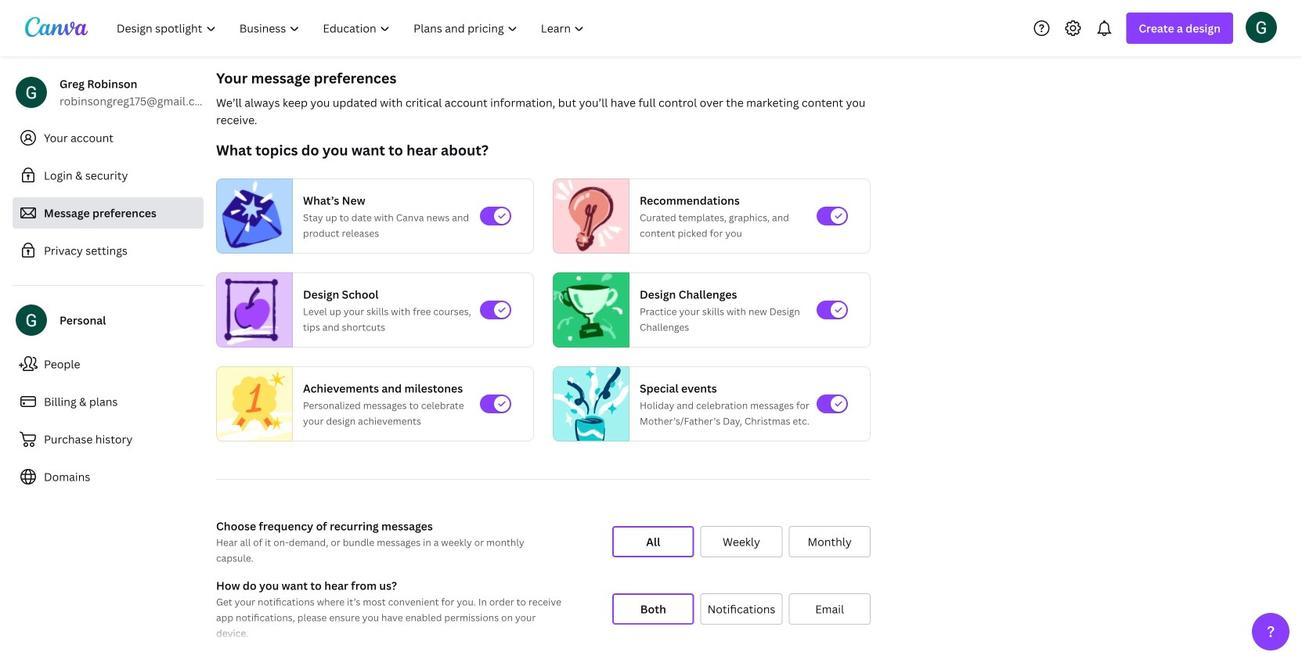 Task type: locate. For each thing, give the bounding box(es) containing it.
None button
[[613, 526, 695, 558], [701, 526, 783, 558], [789, 526, 871, 558], [613, 594, 695, 625], [701, 594, 783, 625], [789, 594, 871, 625], [613, 526, 695, 558], [701, 526, 783, 558], [789, 526, 871, 558], [613, 594, 695, 625], [701, 594, 783, 625], [789, 594, 871, 625]]

greg robinson image
[[1246, 12, 1278, 43]]

top level navigation element
[[107, 13, 598, 44]]

topic image
[[217, 179, 286, 254], [554, 179, 623, 254], [217, 273, 286, 348], [554, 273, 623, 348], [217, 363, 292, 445], [554, 363, 629, 445]]



Task type: vqa. For each thing, say whether or not it's contained in the screenshot.
TOOLS—ALL
no



